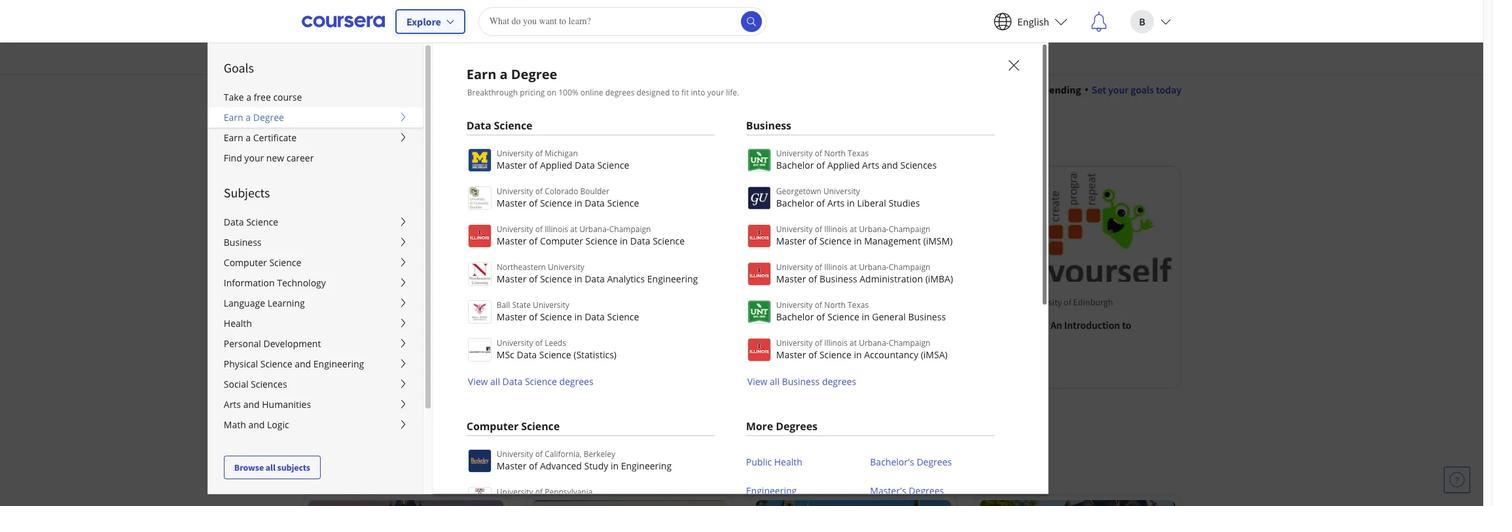 Task type: locate. For each thing, give the bounding box(es) containing it.
cybersecurity for everyone link
[[761, 317, 946, 333]]

all down msc at the left bottom of the page
[[490, 376, 500, 388]]

science inside the university of illinois at urbana-champaign master of science in accountancy (imsa)
[[820, 349, 852, 361]]

liberal
[[857, 197, 886, 209]]

0 vertical spatial sciences
[[900, 159, 937, 172]]

engineering
[[647, 273, 698, 285], [313, 358, 364, 371], [621, 460, 672, 473], [746, 485, 797, 498]]

urbana- for accountancy
[[859, 338, 889, 349]]

master's degrees
[[870, 485, 944, 498]]

university of north texas bachelor of science in general business
[[776, 300, 946, 323]]

and up studies
[[882, 159, 898, 172]]

degrees down bachelor's degrees link
[[909, 485, 944, 498]]

master up northeastern
[[497, 235, 527, 247]]

arts
[[862, 159, 879, 172], [827, 197, 845, 209], [224, 399, 241, 411]]

university of maryland, college park
[[784, 296, 921, 308]]

health
[[224, 318, 252, 330], [774, 456, 802, 469]]

1 horizontal spatial health
[[774, 456, 802, 469]]

2 horizontal spatial degrees
[[822, 376, 856, 388]]

subjects
[[277, 462, 310, 474]]

information
[[224, 277, 275, 289]]

texas inside university of north texas bachelor of applied arts and sciences
[[848, 148, 869, 159]]

engineering inside "university of california, berkeley master of advanced study in engineering"
[[621, 460, 672, 473]]

master inside university of illinois at urbana-champaign master of business administration (imba)
[[776, 273, 806, 285]]

arts up math
[[224, 399, 241, 411]]

in
[[574, 197, 582, 209], [847, 197, 855, 209], [620, 235, 628, 247], [854, 235, 862, 247], [574, 273, 582, 285], [574, 311, 582, 323], [862, 311, 870, 323], [854, 349, 862, 361], [611, 460, 619, 473]]

3 course from the left
[[761, 365, 788, 377]]

programming
[[623, 319, 684, 332], [985, 334, 1046, 347]]

illinois for accountancy
[[824, 338, 848, 349]]

and inside "physical science and engineering" popup button
[[295, 358, 311, 371]]

in left liberal
[[847, 197, 855, 209]]

2 bachelor from the top
[[776, 197, 814, 209]]

close image
[[1005, 57, 1022, 74]]

degree for earn your degree
[[378, 463, 431, 486]]

master up ball
[[497, 273, 527, 285]]

0 horizontal spatial all
[[266, 462, 276, 474]]

an
[[1051, 319, 1063, 332]]

master up view all business degrees "link"
[[776, 349, 806, 361]]

in down everyone
[[854, 349, 862, 361]]

earn for earn a certificate
[[224, 132, 243, 144]]

princeton
[[336, 296, 373, 308], [560, 296, 597, 308]]

to right introduction
[[1123, 319, 1132, 332]]

in inside ball state university master of science in data science
[[574, 311, 582, 323]]

northeastern university master of science in data analytics engineering
[[497, 262, 698, 285]]

1 horizontal spatial applied
[[827, 159, 860, 172]]

university of illinois at urbana-champaign logo image up northeastern university  logo
[[468, 225, 492, 248]]

engineering right the berkeley
[[621, 460, 672, 473]]

bachelor right georgetown university logo
[[776, 197, 814, 209]]

georgetown university logo image
[[747, 187, 771, 210]]

university of illinois at urbana-champaign master of computer science in data science
[[497, 224, 685, 247]]

2 horizontal spatial course
[[761, 365, 788, 377]]

social sciences button
[[208, 374, 423, 395]]

cybersecurity for everyone
[[761, 319, 881, 332]]

explore menu element
[[208, 43, 423, 480]]

1 horizontal spatial to
[[1123, 319, 1132, 332]]

bachelor's degrees
[[870, 456, 952, 469]]

degrees up master's degrees
[[917, 456, 952, 469]]

1 texas from the top
[[848, 148, 869, 159]]

a
[[500, 65, 508, 83], [246, 91, 251, 103], [246, 111, 251, 124], [246, 132, 251, 144], [708, 319, 713, 332]]

pricing
[[520, 87, 545, 98]]

data inside northeastern university master of science in data analytics engineering
[[585, 273, 605, 285]]

logic
[[267, 419, 289, 431]]

1 vertical spatial programming
[[985, 334, 1046, 347]]

programming down yourself!
[[985, 334, 1046, 347]]

master inside "university of california, berkeley master of advanced study in engineering"
[[497, 460, 527, 473]]

bachelor inside university of north texas bachelor of applied arts and sciences
[[776, 159, 814, 172]]

degrees right more
[[776, 420, 818, 434]]

california,
[[545, 449, 582, 460]]

science inside university of michigan master of applied data science
[[597, 159, 629, 172]]

earn down take
[[224, 111, 243, 124]]

1 princeton from the left
[[336, 296, 373, 308]]

0 vertical spatial texas
[[848, 148, 869, 159]]

degree up pricing
[[511, 65, 557, 83]]

list
[[467, 147, 715, 389], [746, 147, 994, 389], [746, 448, 994, 507]]

into
[[691, 87, 705, 98]]

north inside university of north texas bachelor of applied arts and sciences
[[824, 148, 846, 159]]

bachelor up georgetown
[[776, 159, 814, 172]]

2 horizontal spatial free
[[767, 179, 785, 191]]

(imsa)
[[921, 349, 948, 361]]

master right university of california, berkeley logo
[[497, 460, 527, 473]]

2 vertical spatial bachelor
[[776, 311, 814, 323]]

1 horizontal spatial your
[[707, 87, 724, 98]]

urbana- inside university of illinois at urbana-champaign master of science in management (imsm)
[[859, 224, 889, 235]]

main content
[[0, 66, 1483, 507]]

0 horizontal spatial course
[[314, 365, 340, 377]]

north inside university of north texas bachelor of science in general business
[[824, 300, 846, 311]]

1 vertical spatial your
[[244, 152, 264, 164]]

0 horizontal spatial princeton
[[336, 296, 373, 308]]

sciences up studies
[[900, 159, 937, 172]]

0 vertical spatial data science
[[467, 118, 533, 133]]

earn up find
[[224, 132, 243, 144]]

applied up georgetown university bachelor of arts in liberal studies at the top
[[827, 159, 860, 172]]

urbana- inside university of illinois at urbana-champaign master of business administration (imba)
[[859, 262, 889, 273]]

a for earn a certificate
[[246, 132, 251, 144]]

urbana- down boulder
[[579, 224, 609, 235]]

1 horizontal spatial arts
[[827, 197, 845, 209]]

2 north from the top
[[824, 300, 846, 311]]

data science down subjects
[[224, 216, 278, 228]]

1 vertical spatial to
[[1123, 319, 1132, 332]]

programming right science:
[[623, 319, 684, 332]]

1 horizontal spatial programming
[[985, 334, 1046, 347]]

earn your degree
[[302, 463, 431, 486]]

arts inside arts and humanities popup button
[[224, 399, 241, 411]]

data inside dropdown button
[[224, 216, 244, 228]]

programming inside code yourself! an introduction to programming
[[985, 334, 1046, 347]]

university of illinois at urbana-champaign logo image
[[468, 225, 492, 248], [747, 225, 771, 248], [747, 263, 771, 286], [747, 338, 771, 362]]

north up georgetown university bachelor of arts in liberal studies at the top
[[824, 148, 846, 159]]

0 horizontal spatial sciences
[[251, 378, 287, 391]]

data inside university of michigan master of applied data science
[[575, 159, 595, 172]]

breakthrough
[[467, 87, 518, 98]]

b
[[1139, 15, 1145, 28]]

computer up information
[[224, 257, 267, 269]]

champaign down general
[[889, 338, 931, 349]]

degree inside main content
[[378, 463, 431, 486]]

princeton down information technology dropdown button
[[336, 296, 373, 308]]

data left analytics
[[585, 273, 605, 285]]

0 horizontal spatial to
[[672, 87, 680, 98]]

all for data science
[[490, 376, 500, 388]]

3 bachelor from the top
[[776, 311, 814, 323]]

computer science up information technology
[[224, 257, 301, 269]]

2 vertical spatial degrees
[[909, 485, 944, 498]]

1 horizontal spatial all
[[490, 376, 500, 388]]

1 vertical spatial arts
[[827, 197, 845, 209]]

data up university of michigan logo
[[467, 118, 491, 133]]

engineering down personal development popup button
[[313, 358, 364, 371]]

university inside "university of pennsylvania" link
[[497, 487, 533, 498]]

bachelor inside georgetown university bachelor of arts in liberal studies
[[776, 197, 814, 209]]

science inside northeastern university master of science in data analytics engineering
[[540, 273, 572, 285]]

northeastern university  logo image
[[468, 263, 492, 286]]

in left science:
[[574, 311, 582, 323]]

0 vertical spatial degree
[[511, 65, 557, 83]]

0 horizontal spatial view
[[468, 376, 488, 388]]

and left logic
[[248, 419, 265, 431]]

1 view from the left
[[468, 376, 488, 388]]

view down university of leeds logo
[[468, 376, 488, 388]]

of inside northeastern university master of science in data analytics engineering
[[529, 273, 538, 285]]

free
[[477, 134, 510, 158], [543, 179, 561, 191], [767, 179, 785, 191]]

princeton university
[[336, 296, 413, 308], [560, 296, 637, 308]]

champaign inside university of illinois at urbana-champaign master of business administration (imba)
[[889, 262, 931, 273]]

information technology button
[[208, 273, 423, 293]]

data right msc at the left bottom of the page
[[517, 349, 537, 361]]

new
[[266, 152, 284, 164]]

computer down university of colorado boulder master of science in data science at the left top of page
[[540, 235, 583, 247]]

1 bachelor from the top
[[776, 159, 814, 172]]

1 vertical spatial data science
[[224, 216, 278, 228]]

university of california, berkeley logo image
[[468, 450, 492, 473]]

illinois inside the "university of illinois at urbana-champaign master of computer science in data science"
[[545, 224, 568, 235]]

None search field
[[478, 7, 766, 36]]

1 vertical spatial bachelor
[[776, 197, 814, 209]]

university inside the "university of illinois at urbana-champaign master of computer science in data science"
[[497, 224, 533, 235]]

master right ball state university logo
[[497, 311, 527, 323]]

1 north from the top
[[824, 148, 846, 159]]

in inside university of north texas bachelor of science in general business
[[862, 311, 870, 323]]

find your new career link
[[208, 148, 423, 168]]

1 vertical spatial with
[[686, 319, 706, 332]]

data
[[467, 118, 491, 133], [575, 159, 595, 172], [585, 197, 605, 209], [224, 216, 244, 228], [630, 235, 650, 247], [585, 273, 605, 285], [585, 311, 605, 323], [517, 349, 537, 361], [502, 376, 523, 388]]

arts and humanities
[[224, 399, 311, 411]]

degrees down the university of illinois at urbana-champaign master of science in accountancy (imsa)
[[822, 376, 856, 388]]

list containing public health
[[746, 448, 994, 507]]

0 vertical spatial bachelor
[[776, 159, 814, 172]]

data up boulder
[[575, 159, 595, 172]]

0 vertical spatial health
[[224, 318, 252, 330]]

2 horizontal spatial degree
[[511, 65, 557, 83]]

master inside university of illinois at urbana-champaign master of science in management (imsm)
[[776, 235, 806, 247]]

data science down breakthrough
[[467, 118, 533, 133]]

and down development
[[295, 358, 311, 371]]

in down maryland,
[[862, 311, 870, 323]]

texas inside university of north texas bachelor of science in general business
[[848, 300, 869, 311]]

0 horizontal spatial programming
[[623, 319, 684, 332]]

1 horizontal spatial data science
[[467, 118, 533, 133]]

1 vertical spatial degree
[[253, 111, 284, 124]]

arts and humanities button
[[208, 395, 423, 415]]

business inside popup button
[[224, 236, 262, 249]]

2 horizontal spatial arts
[[862, 159, 879, 172]]

1 horizontal spatial degrees
[[605, 87, 635, 98]]

1 horizontal spatial course
[[537, 365, 564, 377]]

earn inside "earn a degree breakthrough pricing on 100% online degrees designed to fit into your life."
[[467, 65, 496, 83]]

degree down take a free course
[[253, 111, 284, 124]]

at inside the university of illinois at urbana-champaign master of science in accountancy (imsa)
[[850, 338, 857, 349]]

health button
[[208, 314, 423, 334]]

at down georgetown university bachelor of arts in liberal studies at the top
[[850, 224, 857, 235]]

these
[[428, 134, 473, 158]]

2 princeton from the left
[[560, 296, 597, 308]]

find
[[224, 152, 242, 164]]

earn up breakthrough
[[467, 65, 496, 83]]

data inside ball state university master of science in data science
[[585, 311, 605, 323]]

study
[[584, 460, 608, 473]]

urbana- down everyone
[[859, 338, 889, 349]]

development
[[263, 338, 321, 350]]

university of illinois at urbana-champaign logo image down georgetown university logo
[[747, 225, 771, 248]]

purpose
[[537, 334, 574, 347]]

course down cybersecurity
[[761, 365, 788, 377]]

at down university of illinois at urbana-champaign master of science in management (imsm) at right top
[[850, 262, 857, 273]]

1 applied from the left
[[540, 159, 572, 172]]

0 vertical spatial arts
[[862, 159, 879, 172]]

texas up everyone
[[848, 300, 869, 311]]

earn inside main content
[[302, 463, 337, 486]]

university of illinois at urbana-champaign logo image for master of computer science in data science
[[468, 225, 492, 248]]

university inside university of north texas bachelor of science in general business
[[776, 300, 813, 311]]

master inside northeastern university master of science in data analytics engineering
[[497, 273, 527, 285]]

in inside the "university of illinois at urbana-champaign master of computer science in data science"
[[620, 235, 628, 247]]

at inside university of illinois at urbana-champaign master of business administration (imba)
[[850, 262, 857, 273]]

all
[[490, 376, 500, 388], [770, 376, 780, 388], [266, 462, 276, 474]]

0 horizontal spatial health
[[224, 318, 252, 330]]

champaign inside university of illinois at urbana-champaign master of science in management (imsm)
[[889, 224, 931, 235]]

in inside "university of california, berkeley master of advanced study in engineering"
[[611, 460, 619, 473]]

degree right your
[[378, 463, 431, 486]]

degrees down (statistics)
[[559, 376, 594, 388]]

at down university of colorado boulder master of science in data science at the left top of page
[[570, 224, 577, 235]]

0 vertical spatial your
[[707, 87, 724, 98]]

social sciences
[[224, 378, 287, 391]]

university of north texas logo image for bachelor of science in general business
[[747, 300, 771, 324]]

2 vertical spatial arts
[[224, 399, 241, 411]]

computer science down view all data science degrees link
[[467, 420, 560, 434]]

0 horizontal spatial your
[[244, 152, 264, 164]]

illinois down for
[[824, 338, 848, 349]]

2 applied from the left
[[827, 159, 860, 172]]

english
[[1018, 15, 1049, 28]]

1 horizontal spatial princeton
[[560, 296, 597, 308]]

general
[[872, 311, 906, 323]]

0 vertical spatial to
[[672, 87, 680, 98]]

2 university of north texas logo image from the top
[[747, 300, 771, 324]]

0 horizontal spatial with
[[391, 134, 424, 158]]

champaign up analytics
[[609, 224, 651, 235]]

north for applied
[[824, 148, 846, 159]]

earn for earn a degree breakthrough pricing on 100% online degrees designed to fit into your life.
[[467, 65, 496, 83]]

0 horizontal spatial computer science
[[224, 257, 301, 269]]

master
[[497, 159, 527, 172], [497, 197, 527, 209], [497, 235, 527, 247], [776, 235, 806, 247], [497, 273, 527, 285], [776, 273, 806, 285], [497, 311, 527, 323], [776, 349, 806, 361], [497, 460, 527, 473]]

information technology
[[224, 277, 326, 289]]

list containing master of applied data science
[[467, 147, 715, 389]]

0 vertical spatial programming
[[623, 319, 684, 332]]

0 horizontal spatial princeton university
[[336, 296, 413, 308]]

course
[[314, 365, 340, 377], [537, 365, 564, 377], [761, 365, 788, 377]]

champaign down studies
[[889, 224, 931, 235]]

earn a degree breakthrough pricing on 100% online degrees designed to fit into your life.
[[467, 65, 739, 98]]

university of illinois at urbana-champaign logo image for master of science in accountancy (imsa)
[[747, 338, 771, 362]]

edinburgh
[[1074, 296, 1114, 308]]

health up personal
[[224, 318, 252, 330]]

master up cybersecurity
[[776, 273, 806, 285]]

degree inside popup button
[[253, 111, 284, 124]]

0 horizontal spatial data science
[[224, 216, 278, 228]]

illinois inside university of illinois at urbana-champaign master of science in management (imsm)
[[824, 224, 848, 235]]

illinois down georgetown university bachelor of arts in liberal studies at the top
[[824, 224, 848, 235]]

2 vertical spatial degree
[[378, 463, 431, 486]]

1 vertical spatial degrees
[[917, 456, 952, 469]]

1 horizontal spatial free
[[543, 179, 561, 191]]

all right browse on the bottom of page
[[266, 462, 276, 474]]

urbana-
[[579, 224, 609, 235], [859, 224, 889, 235], [859, 262, 889, 273], [859, 338, 889, 349]]

humanities
[[262, 399, 311, 411]]

life.
[[726, 87, 739, 98]]

at for management
[[850, 224, 857, 235]]

urbana- down management
[[859, 262, 889, 273]]

at
[[570, 224, 577, 235], [850, 224, 857, 235], [850, 262, 857, 273], [850, 338, 857, 349]]

data inside university of leeds msc data science (statistics)
[[517, 349, 537, 361]]

browse all subjects button
[[224, 456, 321, 480]]

university inside university of north texas bachelor of applied arts and sciences
[[776, 148, 813, 159]]

the university of edinburgh
[[1007, 296, 1114, 308]]

urbana- down liberal
[[859, 224, 889, 235]]

illinois down university of colorado boulder master of science in data science at the left top of page
[[545, 224, 568, 235]]

engineering right analytics
[[647, 273, 698, 285]]

in up ball state university master of science in data science
[[574, 273, 582, 285]]

illinois up university of maryland, college park
[[824, 262, 848, 273]]

data up analytics
[[630, 235, 650, 247]]

in up analytics
[[620, 235, 628, 247]]

0 vertical spatial university of north texas logo image
[[747, 149, 771, 172]]

2 course from the left
[[537, 365, 564, 377]]

100%
[[559, 87, 578, 98]]

at down the cybersecurity for everyone link
[[850, 338, 857, 349]]

master right the university of colorado boulder logo
[[497, 197, 527, 209]]

applied inside university of michigan master of applied data science
[[540, 159, 572, 172]]

texas
[[848, 148, 869, 159], [848, 300, 869, 311]]

applied down courses
[[540, 159, 572, 172]]

master inside ball state university master of science in data science
[[497, 311, 527, 323]]

arts inside university of north texas bachelor of applied arts and sciences
[[862, 159, 879, 172]]

a inside computer science: programming with a purpose
[[708, 319, 713, 332]]

university of illinois at urbana-champaign logo image up cybersecurity
[[747, 263, 771, 286]]

2 texas from the top
[[848, 300, 869, 311]]

0 vertical spatial north
[[824, 148, 846, 159]]

0 horizontal spatial arts
[[224, 399, 241, 411]]

explore button
[[395, 9, 465, 34]]

in up university of illinois at urbana-champaign master of business administration (imba)
[[854, 235, 862, 247]]

1 horizontal spatial sciences
[[900, 159, 937, 172]]

code
[[985, 319, 1008, 332]]

and
[[882, 159, 898, 172], [295, 358, 311, 371], [243, 399, 260, 411], [248, 419, 265, 431]]

view for business
[[747, 376, 768, 388]]

data up the "university of illinois at urbana-champaign master of computer science in data science"
[[585, 197, 605, 209]]

all inside button
[[266, 462, 276, 474]]

b button
[[1120, 0, 1182, 42]]

at inside university of illinois at urbana-champaign master of science in management (imsm)
[[850, 224, 857, 235]]

university inside ball state university master of science in data science
[[533, 300, 569, 311]]

fit
[[682, 87, 689, 98]]

1 horizontal spatial princeton university
[[560, 296, 637, 308]]

the
[[1007, 296, 1022, 308]]

1 horizontal spatial with
[[686, 319, 706, 332]]

degree inside "earn a degree breakthrough pricing on 100% online degrees designed to fit into your life."
[[511, 65, 557, 83]]

urbana- for in
[[579, 224, 609, 235]]

1 vertical spatial computer science
[[467, 420, 560, 434]]

and inside arts and humanities popup button
[[243, 399, 260, 411]]

in up the "university of illinois at urbana-champaign master of computer science in data science"
[[574, 197, 582, 209]]

courses
[[513, 134, 574, 158]]

msc
[[497, 349, 514, 361]]

(imba)
[[925, 273, 953, 285]]

champaign inside the "university of illinois at urbana-champaign master of computer science in data science"
[[609, 224, 651, 235]]

university of illinois at urbana-champaign logo image for master of science in management (imsm)
[[747, 225, 771, 248]]

bachelor left for
[[776, 311, 814, 323]]

goals
[[224, 60, 254, 76]]

2 horizontal spatial all
[[770, 376, 780, 388]]

master inside the university of illinois at urbana-champaign master of science in accountancy (imsa)
[[776, 349, 806, 361]]

1 horizontal spatial computer science
[[467, 420, 560, 434]]

1 vertical spatial north
[[824, 300, 846, 311]]

arts up liberal
[[862, 159, 879, 172]]

1 university of north texas logo image from the top
[[747, 149, 771, 172]]

all for business
[[770, 376, 780, 388]]

master's degrees link
[[870, 477, 944, 506]]

university of north texas logo image
[[747, 149, 771, 172], [747, 300, 771, 324]]

champaign for (imba)
[[889, 262, 931, 273]]

your left new
[[244, 152, 264, 164]]

illinois inside the university of illinois at urbana-champaign master of science in accountancy (imsa)
[[824, 338, 848, 349]]

princeton university up science:
[[560, 296, 637, 308]]

in inside the university of illinois at urbana-champaign master of science in accountancy (imsa)
[[854, 349, 862, 361]]

1 horizontal spatial view
[[747, 376, 768, 388]]

take a free course link
[[208, 87, 423, 107]]

0 vertical spatial degrees
[[776, 420, 818, 434]]

to left fit
[[672, 87, 680, 98]]

ball
[[497, 300, 510, 311]]

at inside the "university of illinois at urbana-champaign master of computer science in data science"
[[570, 224, 577, 235]]

2 view from the left
[[747, 376, 768, 388]]

1 vertical spatial sciences
[[251, 378, 287, 391]]

computer science: programming with a purpose
[[537, 319, 713, 347]]

earn left your
[[302, 463, 337, 486]]

north
[[824, 148, 846, 159], [824, 300, 846, 311]]

arts inside georgetown university bachelor of arts in liberal studies
[[827, 197, 845, 209]]

degree for earn a degree breakthrough pricing on 100% online degrees designed to fit into your life.
[[511, 65, 557, 83]]

in right study
[[611, 460, 619, 473]]

0 vertical spatial computer science
[[224, 257, 301, 269]]

health right public
[[774, 456, 802, 469]]

0 horizontal spatial applied
[[540, 159, 572, 172]]

earn for earn a degree
[[224, 111, 243, 124]]

your left life.
[[707, 87, 724, 98]]

data science button
[[208, 212, 423, 232]]

business inside university of north texas bachelor of science in general business
[[908, 311, 946, 323]]

urbana- inside the "university of illinois at urbana-champaign master of computer science in data science"
[[579, 224, 609, 235]]

illinois inside university of illinois at urbana-champaign master of business administration (imba)
[[824, 262, 848, 273]]

arts left liberal
[[827, 197, 845, 209]]

all up more degrees
[[770, 376, 780, 388]]

urbana- for (imba)
[[859, 262, 889, 273]]

a for take a free course
[[246, 91, 251, 103]]

1 horizontal spatial degree
[[378, 463, 431, 486]]

earn for earn your degree
[[302, 463, 337, 486]]

your inside "link"
[[244, 152, 264, 164]]

texas up georgetown university bachelor of arts in liberal studies at the top
[[848, 148, 869, 159]]

champaign for accountancy
[[889, 338, 931, 349]]

ball state university logo image
[[468, 300, 492, 324]]

personal
[[224, 338, 261, 350]]

data up (statistics)
[[585, 311, 605, 323]]

a inside "earn a degree breakthrough pricing on 100% online degrees designed to fit into your life."
[[500, 65, 508, 83]]

champaign down management
[[889, 262, 931, 273]]

1 princeton university from the left
[[336, 296, 413, 308]]

1 vertical spatial texas
[[848, 300, 869, 311]]

0 horizontal spatial degree
[[253, 111, 284, 124]]

your
[[340, 463, 374, 486]]

north up for
[[824, 300, 846, 311]]

take
[[224, 91, 244, 103]]

sciences up the arts and humanities in the bottom of the page
[[251, 378, 287, 391]]

1 vertical spatial university of north texas logo image
[[747, 300, 771, 324]]

to
[[672, 87, 680, 98], [1123, 319, 1132, 332]]

1 vertical spatial health
[[774, 456, 802, 469]]

champaign inside the university of illinois at urbana-champaign master of science in accountancy (imsa)
[[889, 338, 931, 349]]

of
[[535, 148, 543, 159], [815, 148, 822, 159], [529, 159, 538, 172], [816, 159, 825, 172], [535, 186, 543, 197], [529, 197, 538, 209], [816, 197, 825, 209], [535, 224, 543, 235], [815, 224, 822, 235], [529, 235, 538, 247], [809, 235, 817, 247], [815, 262, 822, 273], [529, 273, 538, 285], [809, 273, 817, 285], [824, 296, 832, 308], [1064, 296, 1072, 308], [815, 300, 822, 311], [529, 311, 538, 323], [816, 311, 825, 323], [535, 338, 543, 349], [815, 338, 822, 349], [809, 349, 817, 361], [535, 449, 543, 460], [529, 460, 538, 473], [535, 487, 543, 498]]

computer up purpose
[[537, 319, 582, 332]]

degrees right the online
[[605, 87, 635, 98]]

master inside the "university of illinois at urbana-champaign master of computer science in data science"
[[497, 235, 527, 247]]

personal development
[[224, 338, 321, 350]]

princeton university down information technology dropdown button
[[336, 296, 413, 308]]



Task type: describe. For each thing, give the bounding box(es) containing it.
illinois for (imba)
[[824, 262, 848, 273]]

data inside the "university of illinois at urbana-champaign master of computer science in data science"
[[630, 235, 650, 247]]

business button
[[208, 232, 423, 253]]

university of california, berkeley master of advanced study in engineering
[[497, 449, 672, 473]]

free
[[254, 91, 271, 103]]

university of north texas logo image for bachelor of applied arts and sciences
[[747, 149, 771, 172]]

0 horizontal spatial degrees
[[559, 376, 594, 388]]

social
[[224, 378, 248, 391]]

illinois for in
[[545, 224, 568, 235]]

bachelor for bachelor of science in general business
[[776, 311, 814, 323]]

colorado
[[545, 186, 578, 197]]

university of leeds msc data science (statistics)
[[497, 338, 617, 361]]

and inside university of north texas bachelor of applied arts and sciences
[[882, 159, 898, 172]]

university inside university of illinois at urbana-champaign master of science in management (imsm)
[[776, 224, 813, 235]]

physical
[[224, 358, 258, 371]]

help center image
[[1449, 473, 1465, 488]]

free for cybersecurity
[[767, 179, 785, 191]]

8
[[336, 403, 341, 415]]

view for data science
[[468, 376, 488, 388]]

advanced
[[540, 460, 582, 473]]

science inside popup button
[[260, 358, 292, 371]]

urbana- for management
[[859, 224, 889, 235]]

sciences inside popup button
[[251, 378, 287, 391]]

explore
[[407, 15, 441, 28]]

public health
[[746, 456, 802, 469]]

illinois for management
[[824, 224, 848, 235]]

science inside university of north texas bachelor of science in general business
[[827, 311, 859, 323]]

sciences inside university of north texas bachelor of applied arts and sciences
[[900, 159, 937, 172]]

physical science and engineering
[[224, 358, 364, 371]]

university of colorado boulder master of science in data science
[[497, 186, 639, 209]]

main content containing get started with these free courses
[[0, 66, 1483, 507]]

data inside university of colorado boulder master of science in data science
[[585, 197, 605, 209]]

texas for applied
[[848, 148, 869, 159]]

earn a degree button
[[208, 107, 423, 128]]

data down msc at the left bottom of the page
[[502, 376, 523, 388]]

earn a certificate
[[224, 132, 297, 144]]

degrees for bachelor's degrees
[[917, 456, 952, 469]]

a for earn a degree
[[246, 111, 251, 124]]

health inside dropdown button
[[224, 318, 252, 330]]

What do you want to learn? text field
[[478, 7, 766, 36]]

list containing bachelor of applied arts and sciences
[[746, 147, 994, 389]]

university inside university of illinois at urbana-champaign master of business administration (imba)
[[776, 262, 813, 273]]

take a free course
[[224, 91, 302, 103]]

at for in
[[570, 224, 577, 235]]

browse
[[234, 462, 264, 474]]

computer science inside computer science dropdown button
[[224, 257, 301, 269]]

more degrees
[[746, 420, 818, 434]]

graduation cap image
[[989, 133, 1005, 149]]

show 8 more
[[312, 403, 364, 415]]

browse all subjects
[[234, 462, 310, 474]]

of inside university of leeds msc data science (statistics)
[[535, 338, 543, 349]]

certificate
[[253, 132, 297, 144]]

university inside university of colorado boulder master of science in data science
[[497, 186, 533, 197]]

yourself!
[[1010, 319, 1049, 332]]

university inside northeastern university master of science in data analytics engineering
[[548, 262, 585, 273]]

on
[[547, 87, 556, 98]]

michigan
[[545, 148, 578, 159]]

university of colorado boulder logo image
[[468, 187, 492, 210]]

studies
[[889, 197, 920, 209]]

university of illinois at urbana-champaign logo image for master of business administration (imba)
[[747, 263, 771, 286]]

college
[[874, 296, 902, 308]]

degree for earn a degree
[[253, 111, 284, 124]]

computer inside dropdown button
[[224, 257, 267, 269]]

engineering down public health link
[[746, 485, 797, 498]]

0 vertical spatial with
[[391, 134, 424, 158]]

for
[[825, 319, 837, 332]]

bachelor's degrees link
[[870, 448, 952, 477]]

coursera image
[[302, 11, 385, 32]]

learning
[[268, 297, 305, 310]]

park
[[904, 296, 921, 308]]

university of pennsylvania
[[497, 487, 593, 498]]

bachelor's
[[870, 456, 914, 469]]

master inside university of michigan master of applied data science
[[497, 159, 527, 172]]

science inside university of leeds msc data science (statistics)
[[539, 349, 571, 361]]

berkeley
[[584, 449, 615, 460]]

earn a degree
[[224, 111, 284, 124]]

engineering inside popup button
[[313, 358, 364, 371]]

georgetown
[[776, 186, 822, 197]]

university of pennsylvania link
[[467, 486, 715, 507]]

get
[[302, 134, 328, 158]]

of inside ball state university master of science in data science
[[529, 311, 538, 323]]

university inside university of leeds msc data science (statistics)
[[497, 338, 533, 349]]

and inside math and logic dropdown button
[[248, 419, 265, 431]]

physical science and engineering button
[[208, 354, 423, 374]]

in inside georgetown university bachelor of arts in liberal studies
[[847, 197, 855, 209]]

computer science: programming with a purpose link
[[537, 317, 722, 349]]

texas for science
[[848, 300, 869, 311]]

at for accountancy
[[850, 338, 857, 349]]

personal development button
[[208, 334, 423, 354]]

code yourself! an introduction to programming link
[[985, 317, 1170, 349]]

degrees inside "earn a degree breakthrough pricing on 100% online degrees designed to fit into your life."
[[605, 87, 635, 98]]

degrees for master's degrees
[[909, 485, 944, 498]]

university of illinois at urbana-champaign master of science in accountancy (imsa)
[[776, 338, 948, 361]]

get started with these free courses
[[302, 134, 574, 158]]

designed
[[637, 87, 670, 98]]

university inside georgetown university bachelor of arts in liberal studies
[[824, 186, 860, 197]]

a for earn a degree breakthrough pricing on 100% online degrees designed to fit into your life.
[[500, 65, 508, 83]]

university of michigan master of applied data science
[[497, 148, 629, 172]]

analytics
[[607, 273, 645, 285]]

computer inside computer science: programming with a purpose
[[537, 319, 582, 332]]

pending
[[1043, 83, 1081, 96]]

to inside "earn a degree breakthrough pricing on 100% online degrees designed to fit into your life."
[[672, 87, 680, 98]]

computer up university of california, berkeley logo
[[467, 420, 519, 434]]

math and logic
[[224, 419, 289, 431]]

boulder
[[580, 186, 609, 197]]

language learning button
[[208, 293, 423, 314]]

in inside university of illinois at urbana-champaign master of science in management (imsm)
[[854, 235, 862, 247]]

university inside university of michigan master of applied data science
[[497, 148, 533, 159]]

list for science
[[467, 147, 715, 389]]

accountancy
[[864, 349, 918, 361]]

applied inside university of north texas bachelor of applied arts and sciences
[[827, 159, 860, 172]]

health inside earn a degree menu item
[[774, 456, 802, 469]]

course for computer science: programming with a purpose
[[537, 365, 564, 377]]

public health link
[[746, 448, 802, 477]]

north for science
[[824, 300, 846, 311]]

engineering inside northeastern university master of science in data analytics engineering
[[647, 273, 698, 285]]

free for computer
[[543, 179, 561, 191]]

management
[[864, 235, 921, 247]]

to inside code yourself! an introduction to programming
[[1123, 319, 1132, 332]]

master inside university of colorado boulder master of science in data science
[[497, 197, 527, 209]]

your inside "earn a degree breakthrough pricing on 100% online degrees designed to fit into your life."
[[707, 87, 724, 98]]

data science inside dropdown button
[[224, 216, 278, 228]]

computer science inside earn a degree menu item
[[467, 420, 560, 434]]

ball state university master of science in data science
[[497, 300, 639, 323]]

university inside the university of illinois at urbana-champaign master of science in accountancy (imsa)
[[776, 338, 813, 349]]

degrees for more degrees
[[776, 420, 818, 434]]

of inside georgetown university bachelor of arts in liberal studies
[[816, 197, 825, 209]]

master's
[[870, 485, 906, 498]]

data science inside earn a degree menu item
[[467, 118, 533, 133]]

at for (imba)
[[850, 262, 857, 273]]

computer inside the "university of illinois at urbana-champaign master of computer science in data science"
[[540, 235, 583, 247]]

programming inside computer science: programming with a purpose
[[623, 319, 684, 332]]

master of advanced study in engineering list
[[467, 448, 715, 507]]

northeastern
[[497, 262, 546, 273]]

business inside university of illinois at urbana-champaign master of business administration (imba)
[[820, 273, 857, 285]]

university of north texas bachelor of applied arts and sciences
[[776, 148, 937, 172]]

show 8 more button
[[302, 397, 374, 421]]

maryland,
[[833, 296, 872, 308]]

university of illinois at urbana-champaign master of science in management (imsm)
[[776, 224, 953, 247]]

language learning
[[224, 297, 305, 310]]

list for degrees
[[746, 448, 994, 507]]

in inside university of colorado boulder master of science in data science
[[574, 197, 582, 209]]

(statistics)
[[574, 349, 617, 361]]

university of leeds logo image
[[468, 338, 492, 362]]

2 princeton university from the left
[[560, 296, 637, 308]]

find your new career
[[224, 152, 314, 164]]

0 horizontal spatial free
[[477, 134, 510, 158]]

course
[[273, 91, 302, 103]]

university inside "university of california, berkeley master of advanced study in engineering"
[[497, 449, 533, 460]]

in inside northeastern university master of science in data analytics engineering
[[574, 273, 582, 285]]

computer science button
[[208, 253, 423, 273]]

get started with these free courses collection element
[[294, 113, 1189, 442]]

science inside university of illinois at urbana-champaign master of science in management (imsm)
[[820, 235, 852, 247]]

science:
[[584, 319, 621, 332]]

bachelor for bachelor of applied arts and sciences
[[776, 159, 814, 172]]

earn a degree group
[[207, 43, 1493, 507]]

math and logic button
[[208, 415, 423, 435]]

earn a degree menu item
[[433, 43, 1493, 507]]

1 course from the left
[[314, 365, 340, 377]]

champaign for in
[[609, 224, 651, 235]]

university of michigan logo image
[[468, 149, 492, 172]]

career
[[287, 152, 314, 164]]

course for cybersecurity for everyone
[[761, 365, 788, 377]]

earn your degree collection element
[[294, 442, 1189, 507]]

university of illinois at urbana-champaign master of business administration (imba)
[[776, 262, 953, 285]]

with inside computer science: programming with a purpose
[[686, 319, 706, 332]]

pennsylvania
[[545, 487, 593, 498]]

leeds
[[545, 338, 566, 349]]

champaign for management
[[889, 224, 931, 235]]



Task type: vqa. For each thing, say whether or not it's contained in the screenshot.


